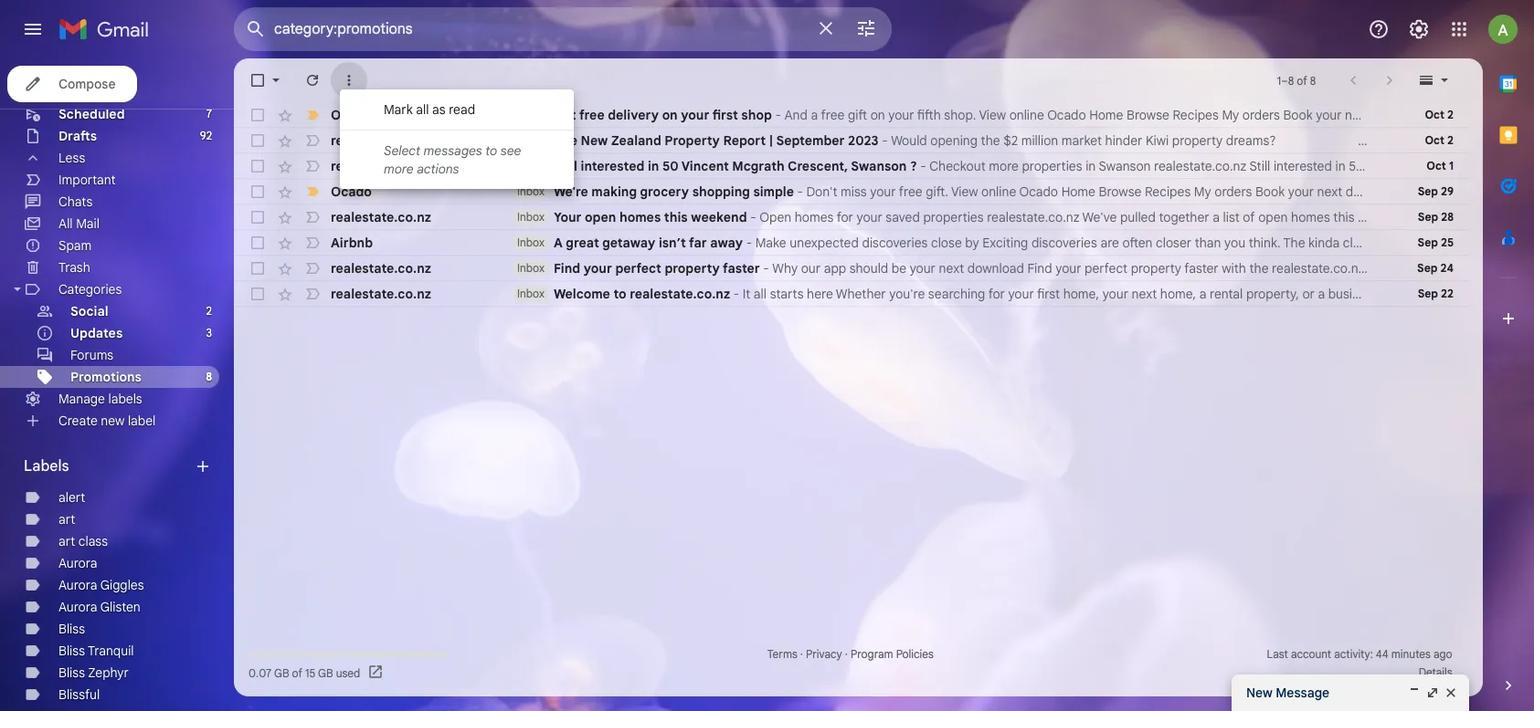 Task type: locate. For each thing, give the bounding box(es) containing it.
1 horizontal spatial the
[[1284, 235, 1306, 251]]

we're
[[1450, 286, 1481, 302]]

premises
[[1383, 286, 1436, 302]]

your down are
[[1103, 286, 1129, 302]]

property down far
[[665, 260, 720, 277]]

homes up getaway
[[620, 209, 661, 226]]

0 horizontal spatial you
[[1225, 235, 1246, 251]]

19 ‌ from the left
[[1460, 133, 1460, 149]]

inbox inside the inbox your open homes this weekend - open homes for your saved properties realestate.co.nz we've pulled together a list of open homes this weekend for the properties you
[[517, 210, 545, 224]]

1 horizontal spatial you
[[1519, 209, 1534, 226]]

23 ͏ from the left
[[1493, 133, 1496, 149]]

1 horizontal spatial home,
[[1160, 286, 1196, 302]]

12 ‌ from the left
[[1391, 133, 1391, 149]]

mark all as read
[[384, 101, 475, 118]]

promotions link
[[70, 369, 142, 386]]

the up the still
[[554, 133, 578, 149]]

used
[[336, 667, 360, 680]]

the right out
[[1443, 260, 1463, 277]]

aurora giggles
[[58, 578, 144, 594]]

crescent,
[[788, 158, 848, 175]]

0 horizontal spatial gb
[[274, 667, 289, 680]]

15 ﻿ from the left
[[1424, 133, 1424, 149]]

0 vertical spatial new
[[581, 133, 608, 149]]

2 with from the left
[[1507, 260, 1531, 277]]

0 horizontal spatial book
[[1284, 107, 1313, 123]]

1 horizontal spatial for
[[989, 286, 1005, 302]]

2 inbox from the top
[[517, 159, 545, 173]]

follow link to manage storage image
[[368, 664, 386, 683]]

16 ‌ from the left
[[1430, 133, 1430, 149]]

we've
[[1083, 209, 1117, 226]]

2 for realestate.co.nz
[[1448, 133, 1454, 147]]

1 horizontal spatial free
[[821, 107, 845, 123]]

property down "closer" at the top right of the page
[[1131, 260, 1182, 277]]

7 row from the top
[[234, 256, 1534, 281]]

download
[[968, 260, 1024, 277]]

toggle split pane mode image
[[1417, 71, 1436, 90]]

new message
[[1247, 685, 1330, 702]]

gb
[[274, 667, 289, 680], [318, 667, 333, 680]]

minimize image
[[1407, 686, 1422, 701]]

2 discoveries from the left
[[1032, 235, 1097, 251]]

manage labels create new label
[[58, 391, 156, 430]]

0 vertical spatial oct 2
[[1425, 108, 1454, 122]]

account
[[1291, 648, 1332, 662]]

searching
[[928, 286, 986, 302]]

5 sep from the top
[[1418, 287, 1438, 301]]

1 horizontal spatial perfect
[[1085, 260, 1128, 277]]

1 horizontal spatial properties
[[1456, 209, 1516, 226]]

sep left 29
[[1418, 185, 1438, 198]]

forums link
[[70, 347, 113, 364]]

4 inbox from the top
[[517, 210, 545, 224]]

1 vertical spatial 2
[[1448, 133, 1454, 147]]

0 vertical spatial art
[[58, 512, 75, 528]]

None checkbox
[[249, 71, 267, 90], [249, 106, 267, 124], [249, 183, 267, 201], [249, 71, 267, 90], [249, 106, 267, 124], [249, 183, 267, 201]]

the right think.
[[1284, 235, 1306, 251]]

2 for ocado
[[1448, 108, 1454, 122]]

inbox for still interested in 50 vincent mcgrath crescent, swanson ?
[[517, 159, 545, 173]]

1 free from the left
[[579, 107, 605, 123]]

first down inbox find your perfect property faster - why our app should be your next download find your perfect property faster with the realestate.co.nz app. cut out the clutter with
[[1037, 286, 1060, 302]]

details link
[[1419, 666, 1453, 680]]

1 horizontal spatial –
[[1439, 286, 1447, 302]]

all
[[58, 216, 73, 232]]

oct for -
[[1427, 159, 1447, 173]]

property for the
[[1172, 133, 1223, 149]]

1 horizontal spatial homes
[[795, 209, 834, 226]]

6 ‌ from the left
[[1332, 133, 1332, 149]]

property down recipes in the right top of the page
[[1172, 133, 1223, 149]]

book
[[1284, 107, 1313, 123], [1423, 107, 1452, 123]]

close up app.
[[1343, 235, 1374, 251]]

browse
[[1127, 107, 1170, 123]]

advanced search options image
[[848, 10, 885, 47]]

16 ͏ from the left
[[1424, 133, 1427, 149]]

a right or
[[1318, 286, 1325, 302]]

delivery
[[608, 107, 659, 123], [1374, 107, 1420, 123]]

7 inbox from the top
[[517, 287, 545, 301]]

1 inside row
[[1449, 159, 1454, 173]]

2 aurora from the top
[[58, 578, 97, 594]]

open down making
[[585, 209, 616, 226]]

next up searching
[[939, 260, 964, 277]]

aurora
[[58, 556, 97, 572], [58, 578, 97, 594], [58, 600, 97, 616]]

9 ‌ from the left
[[1362, 133, 1362, 149]]

away
[[710, 235, 743, 251]]

1 bliss from the top
[[58, 621, 85, 638]]

sep left 25
[[1418, 236, 1438, 249]]

oct up oct 1
[[1425, 133, 1445, 147]]

0 horizontal spatial new
[[581, 133, 608, 149]]

for up the only
[[1413, 209, 1430, 226]]

None checkbox
[[249, 132, 267, 150], [249, 157, 267, 175], [249, 208, 267, 227], [249, 234, 267, 252], [249, 260, 267, 278], [249, 285, 267, 303], [249, 132, 267, 150], [249, 157, 267, 175], [249, 208, 267, 227], [249, 234, 267, 252], [249, 260, 267, 278], [249, 285, 267, 303]]

1 vertical spatial aurora
[[58, 578, 97, 594]]

6 inbox from the top
[[517, 261, 545, 275]]

chats
[[58, 194, 93, 210]]

oct 2
[[1425, 108, 1454, 122], [1425, 133, 1454, 147]]

15 ‌ from the left
[[1420, 133, 1420, 149]]

discoveries
[[862, 235, 928, 251], [1032, 235, 1097, 251]]

inbox
[[517, 133, 545, 147], [517, 159, 545, 173], [517, 185, 545, 198], [517, 210, 545, 224], [517, 236, 545, 249], [517, 261, 545, 275], [517, 287, 545, 301]]

23 ‌ from the left
[[1499, 133, 1499, 149]]

4 row from the top
[[234, 179, 1469, 205]]

manage
[[58, 391, 105, 408]]

2 ͏ from the left
[[1286, 133, 1289, 149]]

- right the simple
[[797, 184, 803, 200]]

with down and
[[1507, 260, 1531, 277]]

1 horizontal spatial open
[[1259, 209, 1288, 226]]

sep 25
[[1418, 236, 1454, 249]]

inbox inside inbox welcome to realestate.co.nz - it all starts here whether you're searching for your first home, your next home, a rental property, or a business premises – we're here to h
[[517, 287, 545, 301]]

· right terms
[[800, 648, 803, 662]]

the
[[981, 133, 1000, 149], [1433, 209, 1452, 226], [1250, 260, 1269, 277], [1443, 260, 1463, 277]]

bliss for bliss tranquil
[[58, 643, 85, 660]]

15
[[305, 667, 316, 680]]

1 vertical spatial art
[[58, 534, 75, 550]]

2 on from the left
[[871, 107, 885, 123]]

1 horizontal spatial discoveries
[[1032, 235, 1097, 251]]

row
[[234, 102, 1534, 128], [234, 128, 1499, 154], [234, 154, 1469, 179], [234, 179, 1469, 205], [234, 205, 1534, 230], [234, 230, 1534, 256], [234, 256, 1534, 281], [234, 281, 1534, 307]]

oct 2 up oct 1
[[1425, 133, 1454, 147]]

all inside row
[[754, 286, 767, 302]]

find down a
[[554, 260, 580, 277]]

your down inbox find your perfect property faster - why our app should be your next download find your perfect property faster with the realestate.co.nz app. cut out the clutter with
[[1008, 286, 1034, 302]]

inbox inside inbox find your perfect property faster - why our app should be your next download find your perfect property faster with the realestate.co.nz app. cut out the clutter with
[[517, 261, 545, 275]]

8 ‌ from the left
[[1352, 133, 1352, 149]]

drafts link
[[58, 128, 97, 144]]

activity:
[[1334, 648, 1373, 662]]

home, down inbox find your perfect property faster - why our app should be your next download find your perfect property faster with the realestate.co.nz app. cut out the clutter with
[[1064, 286, 1100, 302]]

1 horizontal spatial weekend
[[1358, 209, 1410, 226]]

1 horizontal spatial delivery
[[1374, 107, 1420, 123]]

1 up orders on the right top of page
[[1277, 74, 1281, 87]]

new
[[581, 133, 608, 149], [1247, 685, 1273, 702]]

of
[[1297, 74, 1307, 87], [1243, 209, 1255, 226], [292, 667, 302, 680]]

main content containing ocado
[[234, 58, 1534, 697]]

1 art from the top
[[58, 512, 75, 528]]

free left gift
[[821, 107, 845, 123]]

a left list
[[1213, 209, 1220, 226]]

inbox inside inbox the new zealand property report | september 2023 - would opening the $2 million market hinder kiwi property dreams? ͏ ‌ ﻿ ͏ ‌ ﻿ ͏ ‌ ﻿ ͏ ‌ ﻿ ͏ ‌ ﻿ ͏ ‌ ﻿ ͏ ‌ ﻿ ͏ ‌ ﻿ ͏ ‌ ﻿ ͏ ‌ ﻿ ͏ ‌ ﻿ ͏ ‌ ﻿ ͏ ‌ ﻿ ͏ ‌ ﻿ ͏ ‌ ﻿ ͏ ‌ ﻿ ͏ ‌ ﻿ ͏ ‌ ﻿ ͏ ‌ ﻿ ͏ ‌ ﻿ ͏ ‌ ﻿ ͏ ‌ ﻿ ͏ ‌
[[517, 133, 545, 147]]

open up think.
[[1259, 209, 1288, 226]]

saved
[[886, 209, 920, 226]]

0 horizontal spatial perfect
[[615, 260, 662, 277]]

homes up kinda
[[1291, 209, 1330, 226]]

new up interested
[[581, 133, 608, 149]]

discoveries up be
[[862, 235, 928, 251]]

1 oct 2 from the top
[[1425, 108, 1454, 122]]

2 · from the left
[[845, 648, 848, 662]]

0 horizontal spatial weekend
[[691, 209, 747, 226]]

glisten
[[100, 600, 140, 616]]

1 vertical spatial the
[[1284, 235, 1306, 251]]

1 vertical spatial bliss
[[58, 643, 85, 660]]

bliss down bliss link
[[58, 643, 85, 660]]

on
[[662, 107, 678, 123], [871, 107, 885, 123]]

on up "property"
[[662, 107, 678, 123]]

would
[[891, 133, 927, 149]]

sep for only
[[1418, 236, 1438, 249]]

inbox for welcome to realestate.co.nz
[[517, 287, 545, 301]]

1 horizontal spatial here
[[1484, 286, 1511, 302]]

2 book from the left
[[1423, 107, 1452, 123]]

footer
[[234, 646, 1469, 683]]

inbox inside inbox a great getaway isn't far away - make unexpected discoveries close by exciting discoveries are often closer than you think. the kinda close that's only a hop, skip, and
[[517, 236, 545, 249]]

0 horizontal spatial this
[[664, 209, 688, 226]]

to left h
[[1514, 286, 1526, 302]]

8
[[1288, 74, 1294, 87], [1310, 74, 1316, 87], [206, 370, 212, 384]]

ago
[[1434, 648, 1453, 662]]

sep left 24
[[1418, 261, 1438, 275]]

0 vertical spatial –
[[1281, 74, 1288, 87]]

art down alert
[[58, 512, 75, 528]]

aurora link
[[58, 556, 97, 572]]

13 ‌ from the left
[[1401, 133, 1401, 149]]

0 horizontal spatial with
[[1222, 260, 1246, 277]]

main content
[[234, 58, 1534, 697]]

sep left 28
[[1418, 210, 1439, 224]]

sep for premises
[[1418, 287, 1438, 301]]

ocado up market
[[1047, 107, 1086, 123]]

- left why
[[763, 260, 769, 277]]

- left the open
[[750, 209, 756, 226]]

mail
[[76, 216, 100, 232]]

pop out image
[[1426, 686, 1440, 701]]

0 vertical spatial 1
[[1277, 74, 1281, 87]]

all mail
[[58, 216, 100, 232]]

perfect down are
[[1085, 260, 1128, 277]]

11 ͏ from the left
[[1375, 133, 1378, 149]]

5 inbox from the top
[[517, 236, 545, 249]]

1 horizontal spatial 1
[[1449, 159, 1454, 173]]

inbox for we're making grocery shopping simple
[[517, 185, 545, 198]]

2 ‌ from the left
[[1293, 133, 1293, 149]]

sep left 22
[[1418, 287, 1438, 301]]

perfect down getaway
[[615, 260, 662, 277]]

grocery
[[640, 184, 689, 200]]

2 free from the left
[[821, 107, 845, 123]]

1 horizontal spatial first
[[1037, 286, 1060, 302]]

tab list
[[1483, 58, 1534, 646]]

0 horizontal spatial ·
[[800, 648, 803, 662]]

17 ﻿ from the left
[[1443, 133, 1443, 149]]

1 vertical spatial –
[[1439, 286, 1447, 302]]

your right be
[[910, 260, 936, 277]]

a left 'rental'
[[1200, 286, 1207, 302]]

17 ‌ from the left
[[1440, 133, 1440, 149]]

- right ?
[[921, 158, 926, 175]]

1 · from the left
[[800, 648, 803, 662]]

ocado for sep
[[331, 184, 372, 200]]

2 delivery from the left
[[1374, 107, 1420, 123]]

property
[[1172, 133, 1223, 149], [665, 260, 720, 277], [1131, 260, 1182, 277]]

labels
[[108, 391, 142, 408]]

bliss up bliss tranquil link
[[58, 621, 85, 638]]

0 horizontal spatial to
[[486, 143, 497, 159]]

to left see
[[486, 143, 497, 159]]

refresh image
[[303, 71, 322, 90]]

on right gift
[[871, 107, 885, 123]]

oct for would
[[1425, 133, 1445, 147]]

think.
[[1249, 235, 1281, 251]]

0 horizontal spatial open
[[585, 209, 616, 226]]

4 sep from the top
[[1418, 261, 1438, 275]]

swanson
[[851, 158, 907, 175]]

hop,
[[1451, 235, 1477, 251]]

gb right 15
[[318, 667, 333, 680]]

1 vertical spatial of
[[1243, 209, 1255, 226]]

3 sep from the top
[[1418, 236, 1438, 249]]

dreams?
[[1226, 133, 1276, 149]]

isn't
[[659, 235, 686, 251]]

0 vertical spatial aurora
[[58, 556, 97, 572]]

1 horizontal spatial close
[[1343, 235, 1374, 251]]

0 horizontal spatial free
[[579, 107, 605, 123]]

with
[[1222, 260, 1246, 277], [1507, 260, 1531, 277]]

9 ﻿ from the left
[[1365, 133, 1365, 149]]

inbox welcome to realestate.co.nz - it all starts here whether you're searching for your first home, your next home, a rental property, or a business premises – we're here to h
[[517, 286, 1534, 302]]

sep for the
[[1418, 210, 1439, 224]]

the left $2
[[981, 133, 1000, 149]]

?
[[910, 158, 917, 175]]

22 ͏ from the left
[[1483, 133, 1486, 149]]

0 horizontal spatial faster
[[723, 260, 760, 277]]

0 vertical spatial all
[[416, 101, 429, 118]]

Search mail text field
[[274, 20, 804, 38]]

8 ﻿ from the left
[[1355, 133, 1355, 149]]

for up unexpected
[[837, 209, 853, 226]]

50
[[663, 158, 679, 175]]

trash link
[[58, 260, 90, 276]]

4 ͏ from the left
[[1306, 133, 1309, 149]]

perfect
[[615, 260, 662, 277], [1085, 260, 1128, 277]]

this up kinda
[[1334, 209, 1355, 226]]

20 ﻿ from the left
[[1473, 133, 1473, 149]]

1
[[1277, 74, 1281, 87], [1449, 159, 1454, 173]]

1 vertical spatial all
[[754, 286, 767, 302]]

close image
[[1444, 686, 1459, 701]]

aurora up bliss link
[[58, 600, 97, 616]]

1 vertical spatial 1
[[1449, 159, 1454, 173]]

0 vertical spatial the
[[554, 133, 578, 149]]

· right privacy link
[[845, 648, 848, 662]]

ocado for oct
[[331, 107, 372, 123]]

support image
[[1368, 18, 1390, 40]]

bliss up the blissful link
[[58, 665, 85, 682]]

sep 22
[[1418, 287, 1454, 301]]

18 ͏ from the left
[[1443, 133, 1447, 149]]

5 ͏ from the left
[[1316, 133, 1319, 149]]

1 vertical spatial new
[[1247, 685, 1273, 702]]

0 horizontal spatial all
[[416, 101, 429, 118]]

0 vertical spatial bliss
[[58, 621, 85, 638]]

2 horizontal spatial to
[[1514, 286, 1526, 302]]

- right 2023 at right
[[882, 133, 888, 149]]

2 find from the left
[[1028, 260, 1052, 277]]

settings image
[[1408, 18, 1430, 40]]

here down clutter
[[1484, 286, 1511, 302]]

1 horizontal spatial of
[[1243, 209, 1255, 226]]

2 vertical spatial 2
[[206, 304, 212, 318]]

1 horizontal spatial this
[[1334, 209, 1355, 226]]

art for art link
[[58, 512, 75, 528]]

free right get
[[579, 107, 605, 123]]

ocado down the more icon
[[331, 107, 372, 123]]

footer inside "main content"
[[234, 646, 1469, 683]]

1 horizontal spatial faster
[[1185, 260, 1219, 277]]

aurora glisten
[[58, 600, 140, 616]]

44
[[1376, 648, 1389, 662]]

1 up 29
[[1449, 159, 1454, 173]]

book down toggle split pane mode image
[[1423, 107, 1452, 123]]

are
[[1101, 235, 1119, 251]]

properties up the skip,
[[1456, 209, 1516, 226]]

2 vertical spatial bliss
[[58, 665, 85, 682]]

1 delivery from the left
[[608, 107, 659, 123]]

select
[[384, 143, 420, 159]]

5 ﻿ from the left
[[1325, 133, 1325, 149]]

you up and
[[1519, 209, 1534, 226]]

next
[[1345, 107, 1371, 123], [1485, 107, 1510, 123], [939, 260, 964, 277], [1132, 286, 1157, 302]]

2 ﻿ from the left
[[1296, 133, 1296, 149]]

$2
[[1004, 133, 1018, 149]]

1 horizontal spatial all
[[754, 286, 767, 302]]

2 horizontal spatial of
[[1297, 74, 1307, 87]]

1 horizontal spatial find
[[1028, 260, 1052, 277]]

2 faster from the left
[[1185, 260, 1219, 277]]

1 horizontal spatial ·
[[845, 648, 848, 662]]

with up 'rental'
[[1222, 260, 1246, 277]]

home, left 'rental'
[[1160, 286, 1196, 302]]

updates link
[[70, 325, 123, 342]]

art down art link
[[58, 534, 75, 550]]

oct up sep 29 at the top of the page
[[1427, 159, 1447, 173]]

0 horizontal spatial of
[[292, 667, 302, 680]]

2 vertical spatial oct
[[1427, 159, 1447, 173]]

here down our
[[807, 286, 833, 302]]

weekend down shopping
[[691, 209, 747, 226]]

1 open from the left
[[585, 209, 616, 226]]

your left deliv on the top right of the page
[[1456, 107, 1482, 123]]

first
[[712, 107, 738, 123], [1037, 286, 1060, 302]]

for down download
[[989, 286, 1005, 302]]

0 horizontal spatial homes
[[620, 209, 661, 226]]

1 weekend from the left
[[691, 209, 747, 226]]

next down support image
[[1345, 107, 1371, 123]]

0 horizontal spatial first
[[712, 107, 738, 123]]

homes up unexpected
[[795, 209, 834, 226]]

2 row from the top
[[234, 128, 1499, 154]]

of inside row
[[1243, 209, 1255, 226]]

0 horizontal spatial close
[[931, 235, 962, 251]]

1 horizontal spatial on
[[871, 107, 885, 123]]

4 ﻿ from the left
[[1316, 133, 1316, 149]]

bliss for bliss link
[[58, 621, 85, 638]]

book down 1 – 8 of 8
[[1284, 107, 1313, 123]]

zephyr
[[88, 665, 129, 682]]

0 horizontal spatial delivery
[[608, 107, 659, 123]]

all right it
[[754, 286, 767, 302]]

2 horizontal spatial homes
[[1291, 209, 1330, 226]]

1 horizontal spatial to
[[614, 286, 627, 302]]

2 vertical spatial aurora
[[58, 600, 97, 616]]

gb right 0.07
[[274, 667, 289, 680]]

less
[[58, 150, 85, 166]]

your down inbox a great getaway isn't far away - make unexpected discoveries close by exciting discoveries are often closer than you think. the kinda close that's only a hop, skip, and on the top of the page
[[1056, 260, 1082, 277]]

chats link
[[58, 194, 93, 210]]

to right welcome
[[614, 286, 627, 302]]

you're
[[889, 286, 925, 302]]

new inside row
[[581, 133, 608, 149]]

0 vertical spatial 2
[[1448, 108, 1454, 122]]

art class link
[[58, 534, 108, 550]]

10 ͏ from the left
[[1365, 133, 1368, 149]]

0 horizontal spatial properties
[[923, 209, 984, 226]]

categories
[[58, 281, 122, 298]]

None search field
[[234, 7, 892, 51]]

1 horizontal spatial gb
[[318, 667, 333, 680]]

faster up it
[[723, 260, 760, 277]]

2 inside labels navigation
[[206, 304, 212, 318]]

to inside select messages to see more actions
[[486, 143, 497, 159]]

inbox inside inbox still interested in 50 vincent mcgrath crescent, swanson ? -
[[517, 159, 545, 173]]

sep
[[1418, 185, 1438, 198], [1418, 210, 1439, 224], [1418, 236, 1438, 249], [1418, 261, 1438, 275], [1418, 287, 1438, 301]]

inbox for the new zealand property report | september 2023
[[517, 133, 545, 147]]

0 horizontal spatial 8
[[206, 370, 212, 384]]

ocado up airbnb
[[331, 184, 372, 200]]

1 horizontal spatial with
[[1507, 260, 1531, 277]]

labels navigation
[[0, 16, 234, 712]]

discoveries down we've
[[1032, 235, 1097, 251]]

0 horizontal spatial home,
[[1064, 286, 1100, 302]]

1 inbox from the top
[[517, 133, 545, 147]]

art for art class
[[58, 534, 75, 550]]

inbox inside inbox we're making grocery shopping simple -
[[517, 185, 545, 198]]

0 horizontal spatial the
[[554, 133, 578, 149]]

0.07
[[249, 667, 272, 680]]

properties up by
[[923, 209, 984, 226]]

0 horizontal spatial find
[[554, 260, 580, 277]]

1 horizontal spatial book
[[1423, 107, 1452, 123]]

2 horizontal spatial 8
[[1310, 74, 1316, 87]]

oct 2 down toggle split pane mode image
[[1425, 108, 1454, 122]]

property for your
[[1131, 260, 1182, 277]]

0 horizontal spatial 1
[[1277, 74, 1281, 87]]

important link
[[58, 172, 116, 188]]

0 vertical spatial oct
[[1425, 108, 1445, 122]]

13 ﻿ from the left
[[1404, 133, 1404, 149]]

drafts
[[58, 128, 97, 144]]

gmail image
[[58, 11, 158, 48]]

alert
[[58, 490, 85, 506]]

11 ﻿ from the left
[[1384, 133, 1384, 149]]

footer containing terms
[[234, 646, 1469, 683]]

view
[[979, 107, 1006, 123]]

0 horizontal spatial discoveries
[[862, 235, 928, 251]]

3 row from the top
[[234, 154, 1469, 179]]

0 horizontal spatial on
[[662, 107, 678, 123]]

1 vertical spatial oct
[[1425, 133, 1445, 147]]

1 vertical spatial oct 2
[[1425, 133, 1454, 147]]

as
[[432, 101, 446, 118]]

labels
[[24, 458, 69, 476]]

2 horizontal spatial for
[[1413, 209, 1430, 226]]

this up isn't
[[664, 209, 688, 226]]

21 ‌ from the left
[[1479, 133, 1479, 149]]

the
[[554, 133, 578, 149], [1284, 235, 1306, 251]]

2 properties from the left
[[1456, 209, 1516, 226]]

all left as
[[416, 101, 429, 118]]

why
[[773, 260, 798, 277]]

0 horizontal spatial here
[[807, 286, 833, 302]]

you down list
[[1225, 235, 1246, 251]]



Task type: vqa. For each thing, say whether or not it's contained in the screenshot.


Task type: describe. For each thing, give the bounding box(es) containing it.
report
[[723, 133, 766, 149]]

1 perfect from the left
[[615, 260, 662, 277]]

main menu image
[[22, 18, 44, 40]]

pulled
[[1120, 209, 1156, 226]]

closer
[[1156, 235, 1192, 251]]

inbox a great getaway isn't far away - make unexpected discoveries close by exciting discoveries are often closer than you think. the kinda close that's only a hop, skip, and 
[[517, 235, 1534, 251]]

next down the often on the right of page
[[1132, 286, 1157, 302]]

inbox for find your perfect property faster
[[517, 261, 545, 275]]

to for welcome
[[614, 286, 627, 302]]

aurora for aurora glisten
[[58, 600, 97, 616]]

blissful
[[58, 687, 100, 704]]

1 properties from the left
[[923, 209, 984, 226]]

aurora for aurora link
[[58, 556, 97, 572]]

19 ͏ from the left
[[1453, 133, 1456, 149]]

should
[[850, 260, 888, 277]]

1 find from the left
[[554, 260, 580, 277]]

terms
[[767, 648, 798, 662]]

20 ͏ from the left
[[1463, 133, 1466, 149]]

last account activity: 44 minutes ago details
[[1267, 648, 1453, 680]]

home
[[1090, 107, 1124, 123]]

bliss zephyr link
[[58, 665, 129, 682]]

art link
[[58, 512, 75, 528]]

still
[[554, 158, 578, 175]]

recipes
[[1173, 107, 1219, 123]]

1 vertical spatial you
[[1225, 235, 1246, 251]]

1 faster from the left
[[723, 260, 760, 277]]

sep for out
[[1418, 261, 1438, 275]]

2 perfect from the left
[[1085, 260, 1128, 277]]

12 ﻿ from the left
[[1394, 133, 1394, 149]]

1 on from the left
[[662, 107, 678, 123]]

sep 29
[[1418, 185, 1454, 198]]

a right and in the right top of the page
[[811, 107, 818, 123]]

8 row from the top
[[234, 281, 1534, 307]]

inbox your open homes this weekend - open homes for your saved properties realestate.co.nz we've pulled together a list of open homes this weekend for the properties you
[[517, 209, 1534, 226]]

oct 2 for realestate.co.nz
[[1425, 133, 1454, 147]]

cut
[[1397, 260, 1418, 277]]

far
[[689, 235, 707, 251]]

- left and in the right top of the page
[[775, 107, 781, 123]]

1 ͏ from the left
[[1276, 133, 1280, 149]]

airbnb
[[331, 235, 373, 251]]

24
[[1441, 261, 1454, 275]]

inbox still interested in 50 vincent mcgrath crescent, swanson ? -
[[517, 158, 930, 175]]

shop
[[741, 107, 772, 123]]

our
[[801, 260, 821, 277]]

aurora for aurora giggles
[[58, 578, 97, 594]]

and
[[785, 107, 808, 123]]

2 vertical spatial of
[[292, 667, 302, 680]]

16 ﻿ from the left
[[1434, 133, 1434, 149]]

1 home, from the left
[[1064, 286, 1100, 302]]

all mail link
[[58, 216, 100, 232]]

label
[[128, 413, 156, 430]]

3 homes from the left
[[1291, 209, 1330, 226]]

0 vertical spatial you
[[1519, 209, 1534, 226]]

more image
[[340, 71, 358, 90]]

sep 24
[[1418, 261, 1454, 275]]

orders
[[1243, 107, 1280, 123]]

social
[[70, 303, 108, 320]]

21 ﻿ from the left
[[1483, 133, 1483, 149]]

kiwi
[[1146, 133, 1169, 149]]

12 ͏ from the left
[[1384, 133, 1388, 149]]

- left it
[[734, 286, 740, 302]]

next left deliv on the top right of the page
[[1485, 107, 1510, 123]]

aurora glisten link
[[58, 600, 140, 616]]

vincent
[[682, 158, 729, 175]]

the up 25
[[1433, 209, 1452, 226]]

important
[[58, 172, 116, 188]]

terms link
[[767, 648, 798, 662]]

14 ͏ from the left
[[1404, 133, 1407, 149]]

4 ‌ from the left
[[1312, 133, 1312, 149]]

shop.
[[944, 107, 976, 123]]

1 gb from the left
[[274, 667, 289, 680]]

3 ‌ from the left
[[1303, 133, 1303, 149]]

opening
[[931, 133, 978, 149]]

zealand
[[611, 133, 661, 149]]

than
[[1195, 235, 1221, 251]]

promotions
[[70, 369, 142, 386]]

read
[[449, 101, 475, 118]]

bliss for bliss zephyr
[[58, 665, 85, 682]]

skip,
[[1480, 235, 1507, 251]]

18 ‌ from the left
[[1450, 133, 1450, 149]]

inbox we're making grocery shopping simple -
[[517, 184, 807, 200]]

spam
[[58, 238, 92, 254]]

0 horizontal spatial –
[[1281, 74, 1288, 87]]

6 ͏ from the left
[[1325, 133, 1329, 149]]

– inside row
[[1439, 286, 1447, 302]]

2 here from the left
[[1484, 286, 1511, 302]]

clear search image
[[808, 10, 844, 47]]

7 ﻿ from the left
[[1345, 133, 1345, 149]]

out
[[1421, 260, 1440, 277]]

together
[[1159, 209, 1210, 226]]

29
[[1441, 185, 1454, 198]]

aurora giggles link
[[58, 578, 144, 594]]

11 ‌ from the left
[[1381, 133, 1381, 149]]

your down 1 – 8 of 8
[[1316, 107, 1342, 123]]

my
[[1222, 107, 1239, 123]]

your up would
[[889, 107, 914, 123]]

13 ͏ from the left
[[1394, 133, 1398, 149]]

6 ﻿ from the left
[[1335, 133, 1335, 149]]

details
[[1419, 666, 1453, 680]]

3 ﻿ from the left
[[1306, 133, 1306, 149]]

compose button
[[7, 66, 138, 102]]

social link
[[70, 303, 108, 320]]

1 homes from the left
[[620, 209, 661, 226]]

list
[[1223, 209, 1240, 226]]

9 ͏ from the left
[[1355, 133, 1358, 149]]

program
[[851, 648, 893, 662]]

1 discoveries from the left
[[862, 235, 928, 251]]

1 book from the left
[[1284, 107, 1313, 123]]

september
[[776, 133, 845, 149]]

21 ͏ from the left
[[1473, 133, 1476, 149]]

7 ͏ from the left
[[1335, 133, 1339, 149]]

get free delivery on your first shop - and a free gift on your fifth shop. view online ocado home browse recipes my orders book your next delivery book your next deliv
[[554, 107, 1534, 123]]

2 home, from the left
[[1160, 286, 1196, 302]]

0 horizontal spatial for
[[837, 209, 853, 226]]

7 ‌ from the left
[[1342, 133, 1342, 149]]

14 ﻿ from the left
[[1414, 133, 1414, 149]]

a right the only
[[1441, 235, 1448, 251]]

kinda
[[1309, 235, 1340, 251]]

1 vertical spatial first
[[1037, 286, 1060, 302]]

2 weekend from the left
[[1358, 209, 1410, 226]]

hinder
[[1105, 133, 1143, 149]]

|
[[769, 133, 773, 149]]

7
[[206, 107, 212, 121]]

22 ﻿ from the left
[[1493, 133, 1493, 149]]

1 sep from the top
[[1418, 185, 1438, 198]]

20 ‌ from the left
[[1470, 133, 1470, 149]]

privacy
[[806, 648, 842, 662]]

row containing airbnb
[[234, 230, 1534, 256]]

15 ͏ from the left
[[1414, 133, 1417, 149]]

1 close from the left
[[931, 235, 962, 251]]

18 ﻿ from the left
[[1453, 133, 1453, 149]]

labels heading
[[24, 458, 194, 476]]

2 this from the left
[[1334, 209, 1355, 226]]

1 ‌ from the left
[[1283, 133, 1283, 149]]

to for messages
[[486, 143, 497, 159]]

property
[[665, 133, 720, 149]]

1 with from the left
[[1222, 260, 1246, 277]]

actions
[[417, 161, 459, 177]]

the down think.
[[1250, 260, 1269, 277]]

22
[[1441, 287, 1454, 301]]

make
[[756, 235, 787, 251]]

bliss zephyr
[[58, 665, 129, 682]]

5 row from the top
[[234, 205, 1534, 230]]

1 ﻿ from the left
[[1286, 133, 1286, 149]]

17 ͏ from the left
[[1434, 133, 1437, 149]]

1 here from the left
[[807, 286, 833, 302]]

8 inside labels navigation
[[206, 370, 212, 384]]

1 horizontal spatial new
[[1247, 685, 1273, 702]]

1 row from the top
[[234, 102, 1534, 128]]

14 ‌ from the left
[[1411, 133, 1411, 149]]

0 vertical spatial of
[[1297, 74, 1307, 87]]

22 ‌ from the left
[[1489, 133, 1489, 149]]

whether
[[836, 286, 886, 302]]

inbox for a great getaway isn't far away
[[517, 236, 545, 249]]

app.
[[1368, 260, 1394, 277]]

fifth
[[917, 107, 941, 123]]

2 gb from the left
[[318, 667, 333, 680]]

spam link
[[58, 238, 92, 254]]

2 close from the left
[[1343, 235, 1374, 251]]

scheduled link
[[58, 106, 125, 122]]

inbox for your open homes this weekend
[[517, 210, 545, 224]]

shopping
[[692, 184, 750, 200]]

manage labels link
[[58, 391, 142, 408]]

giggles
[[100, 578, 144, 594]]

2 open from the left
[[1259, 209, 1288, 226]]

10 ﻿ from the left
[[1375, 133, 1375, 149]]

5 ‌ from the left
[[1322, 133, 1322, 149]]

oct 2 for ocado
[[1425, 108, 1454, 122]]

see
[[501, 143, 521, 159]]

interested
[[581, 158, 645, 175]]

inbox the new zealand property report | september 2023 - would opening the $2 million market hinder kiwi property dreams? ͏ ‌ ﻿ ͏ ‌ ﻿ ͏ ‌ ﻿ ͏ ‌ ﻿ ͏ ‌ ﻿ ͏ ‌ ﻿ ͏ ‌ ﻿ ͏ ‌ ﻿ ͏ ‌ ﻿ ͏ ‌ ﻿ ͏ ‌ ﻿ ͏ ‌ ﻿ ͏ ‌ ﻿ ͏ ‌ ﻿ ͏ ‌ ﻿ ͏ ‌ ﻿ ͏ ‌ ﻿ ͏ ‌ ﻿ ͏ ‌ ﻿ ͏ ‌ ﻿ ͏ ‌ ﻿ ͏ ‌ ﻿ ͏ ‌
[[517, 133, 1499, 149]]

- left make
[[746, 235, 752, 251]]

your up "property"
[[681, 107, 709, 123]]

search mail image
[[239, 13, 272, 46]]

2 homes from the left
[[795, 209, 834, 226]]

1 this from the left
[[664, 209, 688, 226]]

8 ͏ from the left
[[1345, 133, 1348, 149]]

terms · privacy · program policies
[[767, 648, 934, 662]]

0.07 gb of 15 gb used
[[249, 667, 360, 680]]

0 vertical spatial first
[[712, 107, 738, 123]]

19 ﻿ from the left
[[1463, 133, 1463, 149]]

messages
[[424, 143, 482, 159]]

your left the saved
[[857, 209, 883, 226]]

categories link
[[58, 281, 122, 298]]

gift
[[848, 107, 867, 123]]

1 horizontal spatial 8
[[1288, 74, 1294, 87]]

your down the great
[[584, 260, 612, 277]]

bliss tranquil link
[[58, 643, 134, 660]]

h
[[1529, 286, 1534, 302]]

sep 28
[[1418, 210, 1454, 224]]



